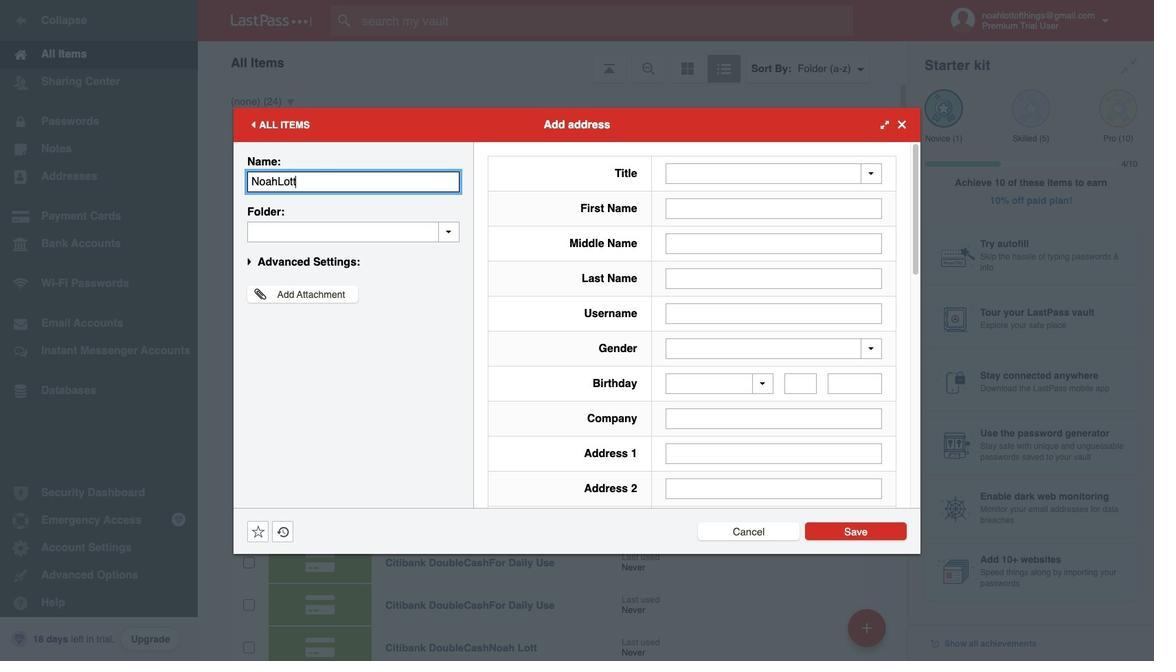 Task type: vqa. For each thing, say whether or not it's contained in the screenshot.
text box
yes



Task type: locate. For each thing, give the bounding box(es) containing it.
Search search field
[[331, 5, 880, 36]]

search my vault text field
[[331, 5, 880, 36]]

main navigation navigation
[[0, 0, 198, 662]]

None text field
[[665, 198, 882, 219], [665, 268, 882, 289], [828, 374, 882, 394], [665, 409, 882, 429], [665, 444, 882, 464], [665, 479, 882, 499], [665, 198, 882, 219], [665, 268, 882, 289], [828, 374, 882, 394], [665, 409, 882, 429], [665, 444, 882, 464], [665, 479, 882, 499]]

lastpass image
[[231, 14, 312, 27]]

dialog
[[234, 108, 921, 662]]

None text field
[[247, 171, 460, 192], [247, 222, 460, 242], [665, 233, 882, 254], [665, 303, 882, 324], [785, 374, 817, 394], [247, 171, 460, 192], [247, 222, 460, 242], [665, 233, 882, 254], [665, 303, 882, 324], [785, 374, 817, 394]]



Task type: describe. For each thing, give the bounding box(es) containing it.
new item image
[[862, 623, 872, 633]]

vault options navigation
[[198, 41, 908, 82]]

new item navigation
[[843, 605, 894, 662]]



